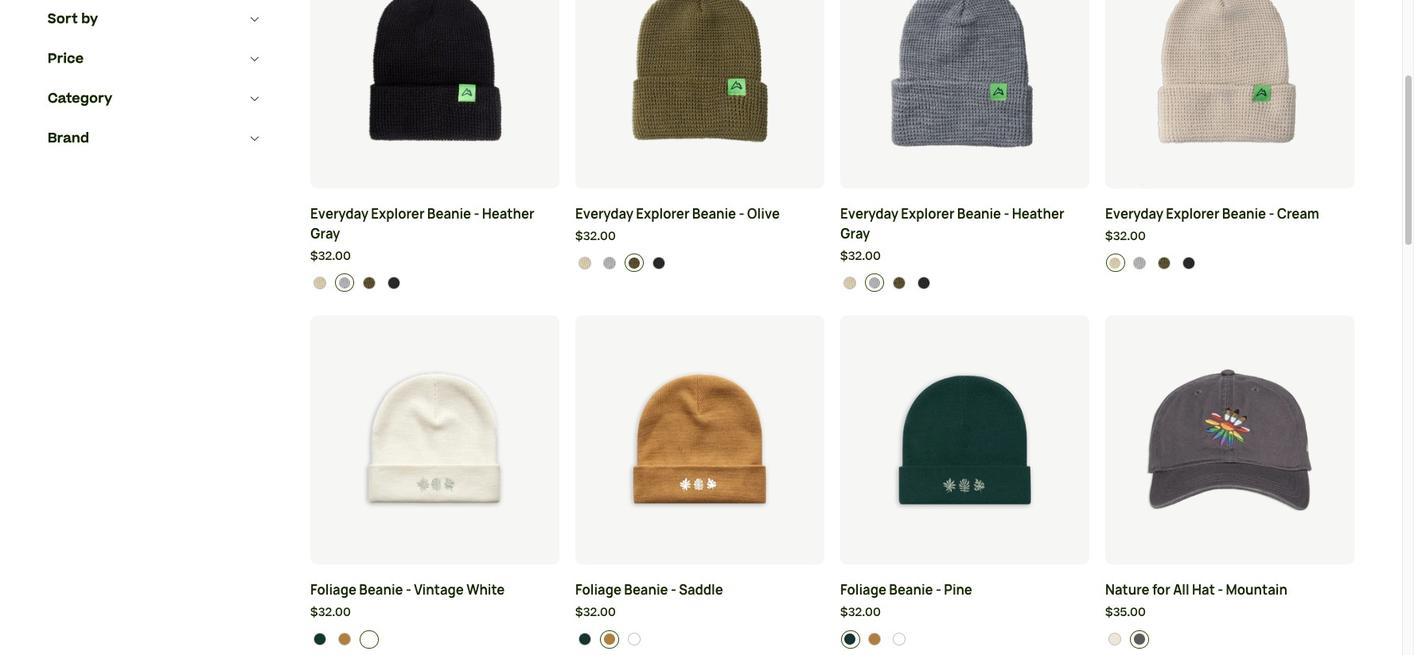 Task type: vqa. For each thing, say whether or not it's contained in the screenshot.
WITH
no



Task type: locate. For each thing, give the bounding box(es) containing it.
option group for the foliage beanie - vintage white link
[[311, 631, 560, 649]]

beanie
[[427, 205, 471, 223], [692, 205, 736, 223], [958, 205, 1002, 223], [1223, 205, 1267, 223], [359, 582, 403, 600], [624, 582, 668, 600], [889, 582, 933, 600]]

black radio down everyday explorer beanie - olive $32.00 on the top of the page
[[650, 254, 669, 272]]

2 everyday explorer beanie - heather gray $32.00 from the left
[[841, 205, 1065, 265]]

cream radio left black option
[[311, 274, 330, 292]]

1 vertical spatial olive radio
[[360, 274, 379, 292]]

0 horizontal spatial vintage white radio
[[360, 631, 379, 649]]

cream image
[[579, 257, 591, 270], [844, 277, 857, 289]]

0 horizontal spatial vintage white image
[[628, 634, 641, 646]]

pine radio for foliage beanie - saddle
[[576, 631, 595, 649]]

olive image for first everyday explorer beanie - heather gray link from the right
[[893, 277, 906, 289]]

Mountain radio
[[1131, 631, 1150, 649]]

gray for first everyday explorer beanie - heather gray link from the right
[[841, 225, 870, 242]]

heather gray radio for first everyday explorer beanie - heather gray link from the left's olive image
[[335, 274, 355, 292]]

4 explorer from the left
[[1166, 205, 1220, 223]]

1 foliage from the left
[[310, 582, 357, 600]]

0 horizontal spatial black radio
[[650, 254, 669, 272]]

olive image for everyday explorer beanie - olive 'link' in the top of the page
[[628, 257, 641, 270]]

pine image left vintage white image on the left bottom of page
[[314, 634, 326, 646]]

cream image
[[1109, 257, 1122, 270], [314, 277, 326, 289], [1109, 634, 1122, 646]]

olive radio right heather gray icon
[[890, 274, 909, 292]]

0 horizontal spatial black image
[[387, 277, 400, 289]]

2 gray from the left
[[841, 225, 870, 242]]

Heather Gray radio
[[601, 254, 620, 272], [1131, 254, 1150, 272], [335, 274, 355, 292], [866, 274, 885, 292]]

$35.00 link
[[1106, 605, 1355, 623]]

black image for $32.00
[[652, 257, 665, 270]]

pine radio for foliage beanie - vintage white
[[311, 631, 330, 649]]

2 foliage from the left
[[576, 582, 622, 600]]

nature
[[1106, 582, 1150, 600]]

0 vertical spatial olive radio
[[1155, 254, 1174, 272]]

pine image for foliage beanie - vintage white
[[314, 634, 326, 646]]

black radio right olive icon
[[1180, 254, 1199, 272]]

vintage white image down foliage beanie - pine $32.00
[[893, 634, 906, 646]]

everyday explorer beanie - cream link
[[1106, 204, 1355, 224]]

heather gray image right cream radio
[[603, 257, 616, 270]]

Black radio
[[650, 254, 669, 272], [1180, 254, 1199, 272], [915, 274, 934, 292]]

1 gray from the left
[[310, 225, 340, 242]]

explorer for black option
[[371, 205, 425, 223]]

$32.00 link for first everyday explorer beanie - heather gray link from the left's olive image
[[310, 248, 560, 266]]

1 vertical spatial cream image
[[844, 277, 857, 289]]

2 vertical spatial cream image
[[1109, 634, 1122, 646]]

black radio for everyday explorer beanie - cream
[[1180, 254, 1199, 272]]

0 horizontal spatial foliage
[[310, 582, 357, 600]]

2 saddle image from the left
[[603, 634, 616, 646]]

$32.00 inside foliage beanie - vintage white $32.00
[[310, 605, 351, 622]]

everyday inside everyday explorer beanie - olive $32.00
[[576, 205, 634, 223]]

saddle image right pine image
[[868, 634, 881, 646]]

cream radio left heather gray icon
[[841, 274, 860, 292]]

cream image for nature for all hat - mountain
[[1109, 634, 1122, 646]]

everyday inside everyday explorer beanie - cream $32.00
[[1106, 205, 1164, 223]]

heather gray radio for olive icon
[[1131, 254, 1150, 272]]

Black radio
[[385, 274, 404, 292]]

1 vintage white radio from the left
[[360, 631, 379, 649]]

Saddle radio
[[335, 631, 355, 649], [601, 631, 620, 649], [866, 631, 885, 649]]

cream radio for option group associated with everyday explorer beanie - cream link
[[1106, 254, 1125, 272]]

olive radio down everyday explorer beanie - cream $32.00
[[1155, 254, 1174, 272]]

2 horizontal spatial vintage white radio
[[890, 631, 909, 649]]

olive radio right cream radio
[[625, 254, 644, 272]]

saddle image down 'foliage beanie - saddle $32.00'
[[603, 634, 616, 646]]

heather
[[482, 205, 535, 223], [1012, 205, 1065, 223]]

saddle
[[679, 582, 723, 600]]

brand button
[[48, 119, 263, 158]]

foliage beanie - pine link
[[841, 581, 1090, 601]]

0 vertical spatial cream image
[[579, 257, 591, 270]]

mountain
[[1226, 582, 1288, 600]]

pine radio for foliage beanie - pine
[[841, 631, 860, 649]]

cream radio left olive icon
[[1106, 254, 1125, 272]]

explorer for black radio corresponding to everyday explorer beanie - olive
[[636, 205, 690, 223]]

1 saddle image from the left
[[338, 634, 351, 646]]

cream radio for option group for first everyday explorer beanie - heather gray link from the left
[[311, 274, 330, 292]]

$32.00
[[576, 228, 616, 245], [1106, 228, 1146, 245], [310, 248, 351, 265], [841, 248, 881, 265], [310, 605, 351, 622], [576, 605, 616, 622], [841, 605, 881, 622]]

0 horizontal spatial pine image
[[314, 634, 326, 646]]

heather gray image for everyday explorer beanie - heather gray
[[338, 277, 351, 289]]

black image inside radio
[[652, 257, 665, 270]]

category
[[48, 89, 112, 108]]

1 horizontal spatial olive radio
[[625, 254, 644, 272]]

0 vertical spatial black image
[[1183, 257, 1195, 270]]

2 everyday from the left
[[576, 205, 634, 223]]

explorer inside everyday explorer beanie - olive $32.00
[[636, 205, 690, 223]]

option group for everyday explorer beanie - olive 'link' in the top of the page
[[576, 254, 825, 272]]

gray for first everyday explorer beanie - heather gray link from the left
[[310, 225, 340, 242]]

black radio for everyday explorer beanie - olive
[[650, 254, 669, 272]]

2 vintage white image from the left
[[893, 634, 906, 646]]

1 horizontal spatial pine image
[[579, 634, 591, 646]]

olive image
[[628, 257, 641, 270], [363, 277, 376, 289], [893, 277, 906, 289]]

saddle radio left vintage white image on the left bottom of page
[[335, 631, 355, 649]]

explorer
[[371, 205, 425, 223], [636, 205, 690, 223], [901, 205, 955, 223], [1166, 205, 1220, 223]]

cream image left mountain icon
[[1109, 634, 1122, 646]]

$32.00 link for olive image for everyday explorer beanie - olive 'link' in the top of the page
[[576, 228, 825, 246]]

mountain image
[[1133, 634, 1146, 646]]

2 saddle radio from the left
[[601, 631, 620, 649]]

pine radio down foliage beanie - pine $32.00
[[841, 631, 860, 649]]

0 horizontal spatial olive radio
[[890, 274, 909, 292]]

2 horizontal spatial olive image
[[893, 277, 906, 289]]

pine radio down 'foliage beanie - saddle $32.00'
[[576, 631, 595, 649]]

foliage inside foliage beanie - vintage white $32.00
[[310, 582, 357, 600]]

black image inside option
[[387, 277, 400, 289]]

2 pine image from the left
[[579, 634, 591, 646]]

3 saddle radio from the left
[[866, 631, 885, 649]]

0 horizontal spatial everyday explorer beanie - heather gray $32.00
[[310, 205, 535, 265]]

1 horizontal spatial black radio
[[915, 274, 934, 292]]

cream image for $32.00
[[579, 257, 591, 270]]

3 foliage from the left
[[841, 582, 887, 600]]

saddle radio for foliage beanie - vintage white
[[335, 631, 355, 649]]

1 vertical spatial black image
[[387, 277, 400, 289]]

1 explorer from the left
[[371, 205, 425, 223]]

saddle image
[[338, 634, 351, 646], [603, 634, 616, 646], [868, 634, 881, 646]]

everyday explorer beanie - heather gray $32.00
[[310, 205, 535, 265], [841, 205, 1065, 265]]

olive radio for gray
[[890, 274, 909, 292]]

sort by button
[[48, 0, 263, 39]]

option group
[[576, 254, 825, 272], [1106, 254, 1355, 272], [311, 274, 560, 292], [841, 274, 1090, 292], [311, 631, 560, 649], [576, 631, 825, 649], [841, 631, 1090, 649], [1106, 631, 1355, 649]]

2 horizontal spatial saddle radio
[[866, 631, 885, 649]]

olive image right heather gray icon
[[893, 277, 906, 289]]

0 horizontal spatial saddle radio
[[335, 631, 355, 649]]

1 vertical spatial olive radio
[[890, 274, 909, 292]]

1 horizontal spatial saddle image
[[603, 634, 616, 646]]

everyday for everyday explorer beanie - olive 'link' in the top of the page
[[576, 205, 634, 223]]

vintage white radio down 'foliage beanie - saddle $32.00'
[[625, 631, 644, 649]]

0 horizontal spatial cream image
[[579, 257, 591, 270]]

foliage inside 'foliage beanie - saddle $32.00'
[[576, 582, 622, 600]]

saddle radio right pine image
[[866, 631, 885, 649]]

0 horizontal spatial heather
[[482, 205, 535, 223]]

saddle radio for foliage beanie - saddle
[[601, 631, 620, 649]]

foliage for foliage beanie - saddle
[[576, 582, 622, 600]]

1 horizontal spatial olive radio
[[1155, 254, 1174, 272]]

Cream radio
[[1106, 254, 1125, 272], [311, 274, 330, 292], [841, 274, 860, 292], [1106, 631, 1125, 649]]

1 horizontal spatial cream image
[[844, 277, 857, 289]]

beanie inside everyday explorer beanie - olive $32.00
[[692, 205, 736, 223]]

heather gray image left olive icon
[[1133, 257, 1146, 270]]

1 horizontal spatial everyday explorer beanie - heather gray link
[[841, 204, 1090, 244]]

vintage white image
[[628, 634, 641, 646], [893, 634, 906, 646]]

$32.00 link
[[576, 228, 825, 246], [1106, 228, 1355, 246], [310, 248, 560, 266], [841, 248, 1090, 266], [310, 605, 560, 623], [576, 605, 825, 623], [841, 605, 1090, 623]]

cream image inside radio
[[579, 257, 591, 270]]

foliage for foliage beanie - pine
[[841, 582, 887, 600]]

1 vertical spatial cream image
[[314, 277, 326, 289]]

Olive radio
[[1155, 254, 1174, 272], [890, 274, 909, 292]]

3 pine radio from the left
[[841, 631, 860, 649]]

1 vintage white image from the left
[[628, 634, 641, 646]]

0 horizontal spatial saddle image
[[338, 634, 351, 646]]

olive radio left black option
[[360, 274, 379, 292]]

0 horizontal spatial olive radio
[[360, 274, 379, 292]]

1 vertical spatial black image
[[918, 277, 930, 289]]

pine image
[[314, 634, 326, 646], [579, 634, 591, 646]]

0 horizontal spatial heather gray image
[[338, 277, 351, 289]]

vintage white radio for pine
[[890, 631, 909, 649]]

0 vertical spatial black image
[[652, 257, 665, 270]]

2 horizontal spatial foliage
[[841, 582, 887, 600]]

2 pine radio from the left
[[576, 631, 595, 649]]

$32.00 inside everyday explorer beanie - olive $32.00
[[576, 228, 616, 245]]

0 horizontal spatial black image
[[918, 277, 930, 289]]

4 everyday from the left
[[1106, 205, 1164, 223]]

1 horizontal spatial black image
[[652, 257, 665, 270]]

-
[[474, 205, 480, 223], [739, 205, 745, 223], [1004, 205, 1010, 223], [1269, 205, 1275, 223], [406, 582, 411, 600], [671, 582, 677, 600], [936, 582, 942, 600], [1218, 582, 1224, 600]]

0 horizontal spatial everyday explorer beanie - heather gray link
[[310, 204, 560, 244]]

0 horizontal spatial gray
[[310, 225, 340, 242]]

0 vertical spatial cream image
[[1109, 257, 1122, 270]]

1 horizontal spatial olive image
[[628, 257, 641, 270]]

olive image right cream radio
[[628, 257, 641, 270]]

1 horizontal spatial everyday explorer beanie - heather gray $32.00
[[841, 205, 1065, 265]]

foliage beanie - pine $32.00
[[841, 582, 973, 622]]

1 horizontal spatial pine radio
[[576, 631, 595, 649]]

olive image left black option
[[363, 277, 376, 289]]

everyday for first everyday explorer beanie - heather gray link from the right
[[841, 205, 899, 223]]

1 horizontal spatial heather
[[1012, 205, 1065, 223]]

2 heather from the left
[[1012, 205, 1065, 223]]

1 horizontal spatial saddle radio
[[601, 631, 620, 649]]

1 everyday explorer beanie - heather gray $32.00 from the left
[[310, 205, 535, 265]]

3 explorer from the left
[[901, 205, 955, 223]]

olive
[[747, 205, 780, 223]]

cream radio left mountain icon
[[1106, 631, 1125, 649]]

vintage white image down 'foliage beanie - saddle $32.00'
[[628, 634, 641, 646]]

everyday explorer beanie - heather gray $32.00 for black option
[[310, 205, 535, 265]]

black image
[[652, 257, 665, 270], [387, 277, 400, 289]]

1 everyday from the left
[[310, 205, 369, 223]]

price
[[48, 49, 84, 68]]

heather gray image
[[603, 257, 616, 270], [1133, 257, 1146, 270], [338, 277, 351, 289]]

$32.00 inside 'foliage beanie - saddle $32.00'
[[576, 605, 616, 622]]

0 horizontal spatial pine radio
[[311, 631, 330, 649]]

1 horizontal spatial gray
[[841, 225, 870, 242]]

2 vintage white radio from the left
[[625, 631, 644, 649]]

1 horizontal spatial vintage white radio
[[625, 631, 644, 649]]

heather for first everyday explorer beanie - heather gray link from the right
[[1012, 205, 1065, 223]]

2 horizontal spatial heather gray image
[[1133, 257, 1146, 270]]

foliage
[[310, 582, 357, 600], [576, 582, 622, 600], [841, 582, 887, 600]]

0 horizontal spatial olive image
[[363, 277, 376, 289]]

black image for gray
[[387, 277, 400, 289]]

foliage beanie - vintage white $32.00
[[310, 582, 505, 622]]

1 horizontal spatial vintage white image
[[893, 634, 906, 646]]

3 vintage white radio from the left
[[890, 631, 909, 649]]

Olive radio
[[625, 254, 644, 272], [360, 274, 379, 292]]

3 everyday from the left
[[841, 205, 899, 223]]

explorer for black radio associated with everyday explorer beanie - heather gray
[[901, 205, 955, 223]]

pine image down 'foliage beanie - saddle $32.00'
[[579, 634, 591, 646]]

option group for foliage beanie - pine link
[[841, 631, 1090, 649]]

explorer inside everyday explorer beanie - cream $32.00
[[1166, 205, 1220, 223]]

foliage beanie - saddle $32.00
[[576, 582, 723, 622]]

Vintage White radio
[[360, 631, 379, 649], [625, 631, 644, 649], [890, 631, 909, 649]]

1 horizontal spatial heather gray image
[[603, 257, 616, 270]]

black image
[[1183, 257, 1195, 270], [918, 277, 930, 289]]

hat
[[1192, 582, 1215, 600]]

- inside 'foliage beanie - saddle $32.00'
[[671, 582, 677, 600]]

2 explorer from the left
[[636, 205, 690, 223]]

1 horizontal spatial foliage
[[576, 582, 622, 600]]

2 everyday explorer beanie - heather gray link from the left
[[841, 204, 1090, 244]]

cream image for everyday explorer beanie - cream
[[1109, 257, 1122, 270]]

cream image inside option
[[844, 277, 857, 289]]

vintage white radio for saddle
[[625, 631, 644, 649]]

brand
[[48, 129, 89, 148]]

2 horizontal spatial pine radio
[[841, 631, 860, 649]]

category button
[[48, 79, 263, 119]]

1 heather from the left
[[482, 205, 535, 223]]

pine radio left vintage white image on the left bottom of page
[[311, 631, 330, 649]]

vintage white radio down foliage beanie - pine $32.00
[[890, 631, 909, 649]]

2 horizontal spatial saddle image
[[868, 634, 881, 646]]

1 pine image from the left
[[314, 634, 326, 646]]

Pine radio
[[311, 631, 330, 649], [576, 631, 595, 649], [841, 631, 860, 649]]

black radio right heather gray icon
[[915, 274, 934, 292]]

black image right olive icon
[[1183, 257, 1195, 270]]

0 vertical spatial olive radio
[[625, 254, 644, 272]]

vintage white image
[[363, 634, 376, 646]]

$32.00 link for olive icon
[[1106, 228, 1355, 246]]

heather gray image
[[868, 277, 881, 289]]

black radio for everyday explorer beanie - heather gray
[[915, 274, 934, 292]]

vintage white radio down foliage beanie - vintage white $32.00
[[360, 631, 379, 649]]

cream image left black option
[[314, 277, 326, 289]]

heather gray image left black option
[[338, 277, 351, 289]]

foliage inside foliage beanie - pine $32.00
[[841, 582, 887, 600]]

saddle image left vintage white image on the left bottom of page
[[338, 634, 351, 646]]

everyday
[[310, 205, 369, 223], [576, 205, 634, 223], [841, 205, 899, 223], [1106, 205, 1164, 223]]

beanie inside foliage beanie - pine $32.00
[[889, 582, 933, 600]]

saddle radio down 'foliage beanie - saddle $32.00'
[[601, 631, 620, 649]]

1 pine radio from the left
[[311, 631, 330, 649]]

black image right heather gray icon
[[918, 277, 930, 289]]

1 saddle radio from the left
[[335, 631, 355, 649]]

cream image left olive icon
[[1109, 257, 1122, 270]]

3 saddle image from the left
[[868, 634, 881, 646]]

1 horizontal spatial black image
[[1183, 257, 1195, 270]]

price button
[[48, 39, 263, 79]]

gray
[[310, 225, 340, 242], [841, 225, 870, 242]]

olive image
[[1158, 257, 1171, 270]]

2 horizontal spatial black radio
[[1180, 254, 1199, 272]]

everyday explorer beanie - heather gray link
[[310, 204, 560, 244], [841, 204, 1090, 244]]

pine image for foliage beanie - saddle
[[579, 634, 591, 646]]



Task type: describe. For each thing, give the bounding box(es) containing it.
olive radio for $32.00
[[1155, 254, 1174, 272]]

saddle radio for foliage beanie - pine
[[866, 631, 885, 649]]

white
[[467, 582, 505, 600]]

everyday for first everyday explorer beanie - heather gray link from the left
[[310, 205, 369, 223]]

- inside foliage beanie - pine $32.00
[[936, 582, 942, 600]]

1 everyday explorer beanie - heather gray link from the left
[[310, 204, 560, 244]]

sort by
[[48, 10, 98, 29]]

cream image for everyday explorer beanie - heather gray
[[314, 277, 326, 289]]

heather gray radio for olive image for everyday explorer beanie - olive 'link' in the top of the page
[[601, 254, 620, 272]]

vintage white radio for vintage
[[360, 631, 379, 649]]

Cream radio
[[576, 254, 595, 272]]

olive image for first everyday explorer beanie - heather gray link from the left
[[363, 277, 376, 289]]

heather gray image for everyday explorer beanie - olive
[[603, 257, 616, 270]]

by
[[81, 10, 98, 29]]

- inside everyday explorer beanie - olive $32.00
[[739, 205, 745, 223]]

heather gray radio for first everyday explorer beanie - heather gray link from the right olive image
[[866, 274, 885, 292]]

foliage beanie - saddle link
[[576, 581, 825, 601]]

- inside nature for all hat - mountain $35.00
[[1218, 582, 1224, 600]]

cream radio for first everyday explorer beanie - heather gray link from the right option group
[[841, 274, 860, 292]]

nature for all hat - mountain $35.00
[[1106, 582, 1288, 622]]

option group for foliage beanie - saddle link
[[576, 631, 825, 649]]

all
[[1173, 582, 1190, 600]]

foliage beanie - vintage white link
[[310, 581, 560, 601]]

everyday explorer beanie - cream $32.00
[[1106, 205, 1320, 245]]

explorer for black radio for everyday explorer beanie - cream
[[1166, 205, 1220, 223]]

$32.00 link for first everyday explorer beanie - heather gray link from the right olive image
[[841, 248, 1090, 266]]

vintage
[[414, 582, 464, 600]]

cream radio for option group associated with nature for all hat - mountain link
[[1106, 631, 1125, 649]]

olive radio for $32.00
[[625, 254, 644, 272]]

vintage white image for saddle
[[628, 634, 641, 646]]

option group for first everyday explorer beanie - heather gray link from the right
[[841, 274, 1090, 292]]

olive radio for gray
[[360, 274, 379, 292]]

- inside foliage beanie - vintage white $32.00
[[406, 582, 411, 600]]

for
[[1153, 582, 1171, 600]]

black image for gray
[[918, 277, 930, 289]]

pine
[[944, 582, 973, 600]]

$32.00 inside foliage beanie - pine $32.00
[[841, 605, 881, 622]]

saddle image for foliage beanie - pine
[[868, 634, 881, 646]]

$35.00
[[1106, 605, 1146, 622]]

everyday explorer beanie - heather gray $32.00 for black radio associated with everyday explorer beanie - heather gray
[[841, 205, 1065, 265]]

saddle image for foliage beanie - saddle
[[603, 634, 616, 646]]

cream image for gray
[[844, 277, 857, 289]]

option group for nature for all hat - mountain link
[[1106, 631, 1355, 649]]

nature for all hat - mountain link
[[1106, 581, 1355, 601]]

beanie inside everyday explorer beanie - cream $32.00
[[1223, 205, 1267, 223]]

option group for everyday explorer beanie - cream link
[[1106, 254, 1355, 272]]

$32.00 inside everyday explorer beanie - cream $32.00
[[1106, 228, 1146, 245]]

sort
[[48, 10, 78, 29]]

$32.00 link for vintage white image on the left bottom of page
[[310, 605, 560, 623]]

beanie inside 'foliage beanie - saddle $32.00'
[[624, 582, 668, 600]]

foliage for foliage beanie - vintage white
[[310, 582, 357, 600]]

everyday for everyday explorer beanie - cream link
[[1106, 205, 1164, 223]]

everyday explorer beanie - olive link
[[576, 204, 825, 224]]

vintage white image for pine
[[893, 634, 906, 646]]

saddle image for foliage beanie - vintage white
[[338, 634, 351, 646]]

pine image
[[844, 634, 857, 646]]

beanie inside foliage beanie - vintage white $32.00
[[359, 582, 403, 600]]

option group for first everyday explorer beanie - heather gray link from the left
[[311, 274, 560, 292]]

heather gray image for everyday explorer beanie - cream
[[1133, 257, 1146, 270]]

- inside everyday explorer beanie - cream $32.00
[[1269, 205, 1275, 223]]

everyday explorer beanie - olive $32.00
[[576, 205, 780, 245]]

black image for $32.00
[[1183, 257, 1195, 270]]

cream
[[1277, 205, 1320, 223]]

heather for first everyday explorer beanie - heather gray link from the left
[[482, 205, 535, 223]]



